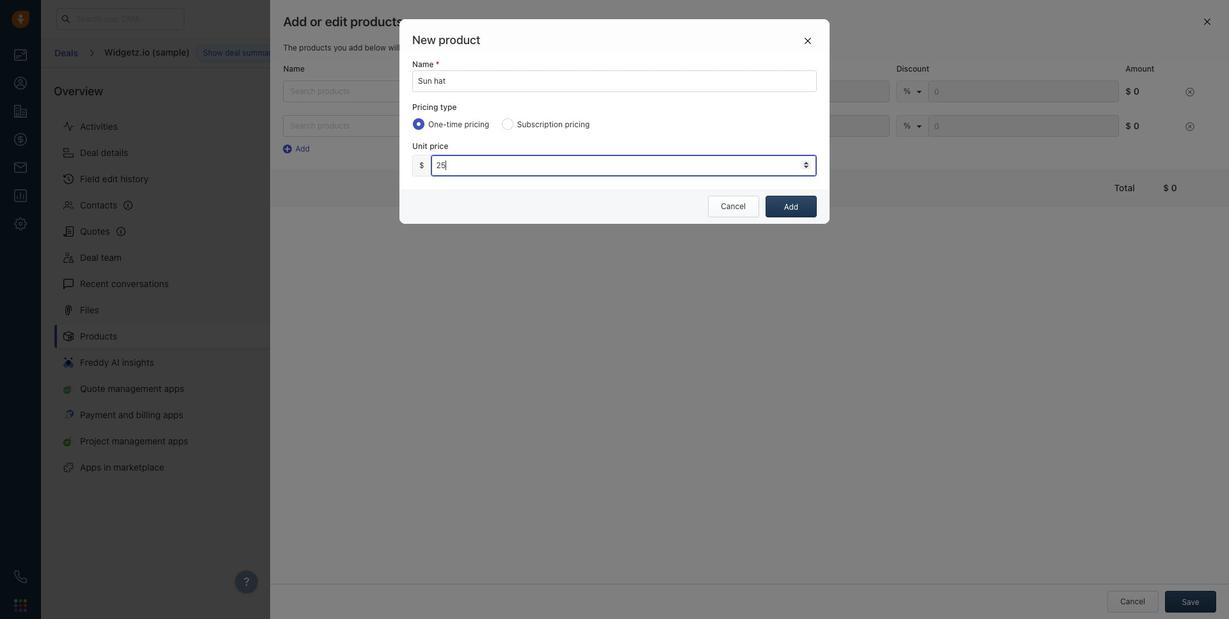 Task type: locate. For each thing, give the bounding box(es) containing it.
add inside new product dialog
[[784, 202, 799, 212]]

cancel left add button
[[721, 202, 746, 211]]

edit for add or edit
[[1189, 82, 1203, 91]]

2 vertical spatial apps
[[168, 436, 188, 447]]

deal
[[80, 147, 99, 158], [80, 252, 99, 263]]

search products button
[[283, 81, 510, 103], [283, 115, 510, 137]]

search products button down the name *
[[283, 81, 510, 103]]

1 -- number field from the top
[[722, 81, 890, 103]]

1 horizontal spatial products
[[375, 80, 422, 93]]

search products button for first -- number field from the bottom of the add or edit products dialog
[[283, 115, 510, 137]]

2 vertical spatial 0
[[1171, 182, 1177, 193]]

1 search from the top
[[290, 87, 315, 96]]

apps right billing
[[163, 410, 183, 421]]

0 vertical spatial quantity
[[722, 64, 754, 74]]

% button
[[904, 87, 922, 96], [904, 121, 922, 131]]

2 search from the top
[[290, 121, 315, 131]]

0 horizontal spatial pricing
[[465, 120, 489, 129]]

2 horizontal spatial edit
[[1189, 82, 1203, 91]]

%
[[904, 87, 911, 96], [904, 121, 911, 131]]

2 deal from the top
[[80, 252, 99, 263]]

email
[[784, 48, 804, 57]]

edit inside dialog
[[325, 14, 348, 29]]

conversations
[[111, 279, 169, 290]]

products up "freddy"
[[80, 331, 117, 342]]

1 horizontal spatial pricing
[[565, 120, 590, 129]]

name for name *
[[412, 60, 434, 69]]

0 horizontal spatial cancel
[[721, 202, 746, 211]]

search products button for first -- number field
[[283, 81, 510, 103]]

freddy
[[80, 357, 109, 368]]

1 horizontal spatial quantity
[[722, 64, 754, 74]]

time
[[447, 120, 462, 129]]

payment and billing apps
[[80, 410, 183, 421]]

1 vertical spatial quantity
[[503, 217, 529, 225]]

1 vertical spatial search products
[[290, 121, 350, 131]]

pricing
[[465, 120, 489, 129], [565, 120, 590, 129]]

type
[[440, 102, 457, 112]]

apps for project management apps
[[168, 436, 188, 447]]

deals
[[54, 47, 78, 58]]

-
[[560, 158, 565, 169], [565, 158, 569, 169]]

1 vertical spatial search
[[290, 121, 315, 131]]

1 vertical spatial search products button
[[283, 115, 510, 137]]

discount
[[897, 64, 930, 74], [560, 217, 588, 225]]

billing
[[136, 410, 161, 421]]

0 horizontal spatial cancel button
[[708, 196, 759, 218]]

save button
[[1165, 592, 1217, 613]]

in
[[104, 462, 111, 473]]

search for 'search products' button related to first -- number field
[[290, 87, 315, 96]]

0 vertical spatial search
[[290, 87, 315, 96]]

0
[[1134, 86, 1140, 97], [1134, 120, 1140, 131], [1171, 182, 1177, 193]]

cancel button for add
[[708, 196, 759, 218]]

1 horizontal spatial discount
[[897, 64, 930, 74]]

overview
[[54, 84, 103, 98]]

$
[[1126, 86, 1132, 97], [524, 87, 528, 96], [1126, 120, 1132, 131], [524, 121, 528, 131], [419, 161, 424, 170], [1163, 182, 1169, 193]]

unit price
[[412, 141, 448, 151], [375, 145, 405, 152], [375, 217, 405, 225]]

products up 'pricing'
[[375, 80, 422, 93]]

1 vertical spatial edit
[[1189, 82, 1203, 91]]

1 vertical spatial -- number field
[[722, 115, 890, 137]]

1 horizontal spatial edit
[[325, 14, 348, 29]]

0 vertical spatial 0
[[1134, 86, 1140, 97]]

project
[[80, 436, 109, 447]]

search products down mng settings icon
[[290, 121, 350, 131]]

0 vertical spatial %
[[904, 87, 911, 96]]

summary
[[243, 48, 276, 58]]

(sample)
[[152, 47, 190, 57]]

0 vertical spatial management
[[108, 384, 162, 395]]

cancel button left save
[[1107, 592, 1159, 613]]

1 vertical spatial or
[[1180, 82, 1187, 91]]

apps down payment and billing apps
[[168, 436, 188, 447]]

pricing right time
[[465, 120, 489, 129]]

0 horizontal spatial discount
[[560, 217, 588, 225]]

1 vertical spatial deal
[[80, 252, 99, 263]]

deals link
[[54, 43, 79, 63]]

edit inside button
[[1189, 82, 1203, 91]]

name down the
[[283, 64, 305, 74]]

products
[[375, 80, 422, 93], [80, 331, 117, 342]]

0 vertical spatial search products
[[290, 87, 350, 96]]

1 search products from the top
[[290, 87, 350, 96]]

edit
[[325, 14, 348, 29], [1189, 82, 1203, 91], [102, 174, 118, 185]]

management for quote
[[108, 384, 162, 395]]

of
[[476, 43, 483, 53]]

or
[[310, 14, 322, 29], [1180, 82, 1187, 91]]

new
[[412, 33, 436, 47]]

cancel button
[[708, 196, 759, 218], [1107, 592, 1159, 613]]

1 vertical spatial management
[[112, 436, 166, 447]]

2 -- number field from the top
[[722, 115, 890, 137]]

deal left details
[[80, 147, 99, 158]]

widgetz.io
[[104, 47, 150, 57]]

$ 0
[[1126, 86, 1140, 97], [1126, 120, 1140, 131], [1163, 182, 1177, 193]]

1 vertical spatial %
[[904, 121, 911, 131]]

-- number field
[[722, 81, 890, 103], [722, 115, 890, 137]]

name left the *
[[412, 60, 434, 69]]

0 horizontal spatial products
[[80, 331, 117, 342]]

activities
[[80, 121, 118, 132]]

0 vertical spatial deal
[[80, 147, 99, 158]]

quantity
[[722, 64, 754, 74], [503, 217, 529, 225]]

add
[[283, 14, 307, 29], [1163, 82, 1177, 91], [295, 144, 310, 154], [784, 202, 799, 212]]

1 % button from the top
[[904, 87, 922, 96]]

management up payment and billing apps
[[108, 384, 162, 395]]

subscription
[[517, 120, 563, 129]]

name inside new product dialog
[[412, 60, 434, 69]]

0 vertical spatial apps
[[164, 384, 184, 395]]

1 vertical spatial cancel button
[[1107, 592, 1159, 613]]

0 vertical spatial % button
[[904, 87, 922, 96]]

0 horizontal spatial name
[[283, 64, 305, 74]]

widgetz.io (sample)
[[104, 47, 190, 57]]

save
[[1182, 598, 1200, 608]]

name *
[[412, 60, 440, 69]]

you
[[334, 43, 347, 53]]

cancel inside add or edit products dialog
[[1121, 597, 1145, 607]]

one-
[[428, 120, 447, 129]]

1 horizontal spatial cancel button
[[1107, 592, 1159, 613]]

edit for add or edit products
[[325, 14, 348, 29]]

0 horizontal spatial or
[[310, 14, 322, 29]]

1 % from the top
[[904, 87, 911, 96]]

deal left team
[[80, 252, 99, 263]]

insights
[[122, 357, 154, 368]]

2 % from the top
[[904, 121, 911, 131]]

0 vertical spatial edit
[[325, 14, 348, 29]]

quote management apps
[[80, 384, 184, 395]]

cancel left save
[[1121, 597, 1145, 607]]

search products
[[290, 87, 350, 96], [290, 121, 350, 131]]

apps up payment and billing apps
[[164, 384, 184, 395]]

deal for deal team
[[80, 252, 99, 263]]

0 vertical spatial discount
[[897, 64, 930, 74]]

name
[[412, 60, 434, 69], [283, 64, 305, 74]]

discount inside add or edit products dialog
[[897, 64, 930, 74]]

cancel button left add button
[[708, 196, 759, 218]]

1 - from the left
[[560, 158, 565, 169]]

pricing right subscription
[[565, 120, 590, 129]]

ai
[[111, 357, 120, 368]]

price
[[430, 141, 448, 151], [389, 145, 405, 152], [389, 217, 405, 225]]

or inside button
[[1180, 82, 1187, 91]]

unit
[[412, 141, 428, 151], [375, 145, 387, 152], [375, 217, 387, 225]]

cancel for save
[[1121, 597, 1145, 607]]

history
[[120, 174, 149, 185]]

unit price inside new product dialog
[[412, 141, 448, 151]]

1 deal from the top
[[80, 147, 99, 158]]

management
[[108, 384, 162, 395], [112, 436, 166, 447]]

% button for first -- number field
[[904, 87, 922, 96]]

this
[[486, 43, 499, 53]]

total
[[1114, 182, 1135, 193]]

0 vertical spatial $ 0
[[1126, 86, 1140, 97]]

management up marketplace
[[112, 436, 166, 447]]

or inside dialog
[[310, 14, 322, 29]]

2 vertical spatial edit
[[102, 174, 118, 185]]

0 vertical spatial search products button
[[283, 81, 510, 103]]

name inside add or edit products dialog
[[283, 64, 305, 74]]

phone element
[[8, 565, 33, 590]]

phone image
[[14, 571, 27, 584]]

quantity inside add or edit products dialog
[[722, 64, 754, 74]]

products
[[350, 14, 403, 29], [299, 43, 332, 53], [318, 87, 350, 96], [318, 121, 350, 131]]

mng settings image
[[340, 85, 348, 94]]

search
[[290, 87, 315, 96], [290, 121, 315, 131]]

email button
[[765, 42, 811, 64]]

1 horizontal spatial name
[[412, 60, 434, 69]]

2 % button from the top
[[904, 121, 922, 131]]

1 vertical spatial % button
[[904, 121, 922, 131]]

1 search products button from the top
[[283, 81, 510, 103]]

$ 0 for first -- number field from the bottom of the add or edit products dialog's '%' button
[[1126, 120, 1140, 131]]

0 vertical spatial products
[[375, 80, 422, 93]]

0 vertical spatial -- number field
[[722, 81, 890, 103]]

1 vertical spatial $ 0
[[1126, 120, 1140, 131]]

cancel inside new product dialog
[[721, 202, 746, 211]]

0 vertical spatial or
[[310, 14, 322, 29]]

apps
[[164, 384, 184, 395], [163, 410, 183, 421], [168, 436, 188, 447]]

price inside new product dialog
[[430, 141, 448, 151]]

1 horizontal spatial or
[[1180, 82, 1187, 91]]

search products button down 'pricing'
[[283, 115, 510, 137]]

search products down you
[[290, 87, 350, 96]]

2 search products from the top
[[290, 121, 350, 131]]

0 vertical spatial cancel
[[721, 202, 746, 211]]

1 horizontal spatial cancel
[[1121, 597, 1145, 607]]

1 vertical spatial cancel
[[1121, 597, 1145, 607]]

2 search products button from the top
[[283, 115, 510, 137]]

value
[[455, 43, 474, 53]]

the products you add below will determine the value of this deal.
[[283, 43, 519, 53]]

0 vertical spatial cancel button
[[708, 196, 759, 218]]

new product
[[412, 33, 480, 47]]

2 - from the left
[[565, 158, 569, 169]]



Task type: vqa. For each thing, say whether or not it's contained in the screenshot.
Conversations link
no



Task type: describe. For each thing, give the bounding box(es) containing it.
1 vertical spatial apps
[[163, 410, 183, 421]]

Enter value text field
[[412, 70, 817, 92]]

the
[[441, 43, 453, 53]]

apps
[[80, 462, 101, 473]]

recent conversations
[[80, 279, 169, 290]]

product
[[439, 33, 480, 47]]

0 horizontal spatial quantity
[[503, 217, 529, 225]]

and
[[118, 410, 134, 421]]

amount
[[1126, 64, 1155, 74]]

search products for 'search products' button related to first -- number field from the bottom of the add or edit products dialog
[[290, 121, 350, 131]]

new product dialog
[[400, 19, 830, 224]]

or for add or edit products
[[310, 14, 322, 29]]

1 vertical spatial discount
[[560, 217, 588, 225]]

add
[[349, 43, 363, 53]]

*
[[436, 60, 440, 69]]

Enter a price number field
[[431, 155, 817, 177]]

unit inside new product dialog
[[412, 141, 428, 151]]

2 vertical spatial $ 0
[[1163, 182, 1177, 193]]

deal
[[225, 48, 240, 58]]

% for first -- number field
[[904, 87, 911, 96]]

products up below
[[350, 14, 403, 29]]

freddy ai insights
[[80, 357, 154, 368]]

project management apps
[[80, 436, 188, 447]]

one-time pricing
[[428, 120, 489, 129]]

deal details
[[80, 147, 128, 158]]

below
[[365, 43, 386, 53]]

price
[[517, 64, 536, 74]]

pricing type
[[412, 102, 457, 112]]

--
[[560, 158, 569, 169]]

determine
[[402, 43, 439, 53]]

$ inside new product dialog
[[419, 161, 424, 170]]

search for 'search products' button related to first -- number field from the bottom of the add or edit products dialog
[[290, 121, 315, 131]]

marketplace
[[113, 462, 164, 473]]

contacts
[[80, 200, 117, 211]]

add button
[[766, 196, 817, 218]]

products down mng settings icon
[[318, 121, 350, 131]]

the
[[283, 43, 297, 53]]

1 vertical spatial 0
[[1134, 120, 1140, 131]]

quote
[[80, 384, 105, 395]]

team
[[101, 252, 122, 263]]

2 pricing from the left
[[565, 120, 590, 129]]

deal.
[[501, 43, 519, 53]]

field edit history
[[80, 174, 149, 185]]

add or edit
[[1163, 82, 1203, 91]]

0 horizontal spatial edit
[[102, 174, 118, 185]]

apps for quote management apps
[[164, 384, 184, 395]]

or for add or edit
[[1180, 82, 1187, 91]]

apps in marketplace
[[80, 462, 164, 473]]

1 pricing from the left
[[465, 120, 489, 129]]

$ 0 for '%' button associated with first -- number field
[[1126, 86, 1140, 97]]

subscription pricing
[[517, 120, 590, 129]]

pricing
[[412, 102, 438, 112]]

1
[[503, 158, 507, 169]]

add or edit products dialog
[[270, 0, 1229, 620]]

add or edit products
[[283, 14, 403, 29]]

payment
[[80, 410, 116, 421]]

% button for first -- number field from the bottom of the add or edit products dialog
[[904, 121, 922, 131]]

Search your CRM... text field
[[56, 8, 184, 30]]

field
[[80, 174, 100, 185]]

details
[[101, 147, 128, 158]]

1 vertical spatial products
[[80, 331, 117, 342]]

% for first -- number field from the bottom of the add or edit products dialog
[[904, 121, 911, 131]]

show deal summary
[[203, 48, 276, 58]]

will
[[388, 43, 400, 53]]

add or edit button
[[1144, 76, 1210, 98]]

products down you
[[318, 87, 350, 96]]

products left you
[[299, 43, 332, 53]]

cancel button for save
[[1107, 592, 1159, 613]]

deal team
[[80, 252, 122, 263]]

name for name
[[283, 64, 305, 74]]

deal for deal details
[[80, 147, 99, 158]]

freshworks switcher image
[[14, 600, 27, 613]]

search products for 'search products' button related to first -- number field
[[290, 87, 350, 96]]

files
[[80, 305, 99, 316]]

cancel for add
[[721, 202, 746, 211]]

show
[[203, 48, 223, 58]]

quotes
[[80, 226, 110, 237]]

management for project
[[112, 436, 166, 447]]

recent
[[80, 279, 109, 290]]



